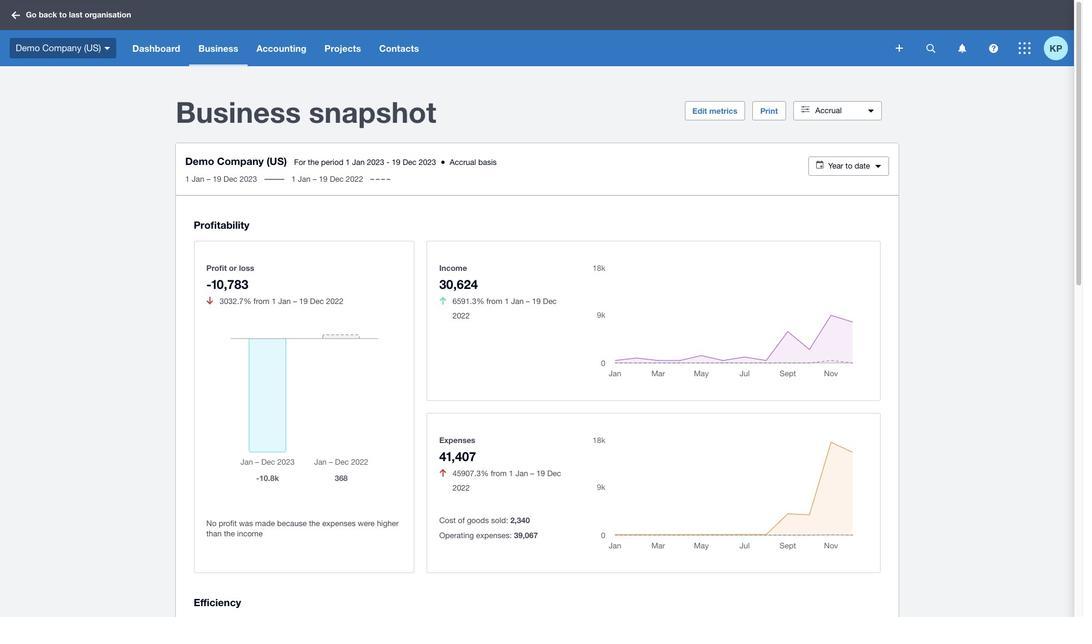 Task type: vqa. For each thing, say whether or not it's contained in the screenshot.
0.00 related to 720
no



Task type: locate. For each thing, give the bounding box(es) containing it.
kp button
[[1044, 30, 1074, 66]]

1 inside 6591.3% from 1 jan – 19 dec 2022
[[505, 297, 509, 306]]

negative sentiment image
[[207, 297, 213, 305], [440, 469, 446, 477]]

were
[[358, 519, 375, 528]]

contacts
[[379, 43, 419, 54]]

demo company (us) inside popup button
[[16, 43, 101, 53]]

2 horizontal spatial 2023
[[419, 158, 436, 167]]

from right 6591.3%
[[486, 297, 502, 306]]

1 horizontal spatial accrual
[[815, 106, 842, 115]]

1 jan – 19 dec 2023
[[185, 175, 257, 184]]

the right because
[[309, 519, 320, 528]]

0 horizontal spatial demo company (us)
[[16, 43, 101, 53]]

income 30,624
[[439, 263, 478, 292]]

–
[[207, 175, 211, 184], [313, 175, 317, 184], [293, 297, 297, 306], [526, 297, 530, 306], [530, 469, 534, 478]]

metrics
[[709, 106, 737, 116]]

2023
[[367, 158, 384, 167], [419, 158, 436, 167], [240, 175, 257, 184]]

1 vertical spatial negative sentiment image
[[440, 469, 446, 477]]

negative sentiment image down 41,407
[[440, 469, 446, 477]]

1 horizontal spatial -
[[387, 158, 390, 167]]

to
[[59, 10, 67, 19], [846, 161, 852, 170]]

higher
[[377, 519, 399, 528]]

45907.3% from 1 jan – 19 dec 2022
[[453, 469, 561, 493]]

date
[[855, 161, 870, 170]]

2023 left the 'basis'
[[419, 158, 436, 167]]

2023 for for the period 1 jan 2023 - 19 dec 2023  ●  accrual basis
[[367, 158, 384, 167]]

0 horizontal spatial negative sentiment image
[[207, 297, 213, 305]]

10,783
[[211, 277, 248, 292]]

1 horizontal spatial to
[[846, 161, 852, 170]]

organisation
[[85, 10, 131, 19]]

jan
[[352, 158, 365, 167], [192, 175, 204, 184], [298, 175, 311, 184], [278, 297, 291, 306], [511, 297, 524, 306], [515, 469, 528, 478]]

0 vertical spatial demo
[[16, 43, 40, 53]]

1 horizontal spatial company
[[217, 155, 264, 167]]

accrual up year
[[815, 106, 842, 115]]

go back to last organisation link
[[7, 4, 138, 26]]

banner containing kp
[[0, 0, 1074, 66]]

business button
[[189, 30, 247, 66]]

business
[[198, 43, 238, 54], [176, 95, 301, 129]]

jan up profitability
[[192, 175, 204, 184]]

company up 1 jan – 19 dec 2023
[[217, 155, 264, 167]]

0 horizontal spatial svg image
[[11, 11, 20, 19]]

0 vertical spatial business
[[198, 43, 238, 54]]

go
[[26, 10, 37, 19]]

0 vertical spatial negative sentiment image
[[207, 297, 213, 305]]

year
[[828, 161, 843, 170]]

-
[[387, 158, 390, 167], [206, 277, 211, 292]]

dec inside 45907.3% from 1 jan – 19 dec 2022
[[547, 469, 561, 478]]

0 vertical spatial demo company (us)
[[16, 43, 101, 53]]

from right 3032.7%
[[254, 297, 270, 306]]

1 vertical spatial to
[[846, 161, 852, 170]]

from inside 45907.3% from 1 jan – 19 dec 2022
[[491, 469, 507, 478]]

from
[[254, 297, 270, 306], [486, 297, 502, 306], [491, 469, 507, 478]]

company inside demo company (us) popup button
[[42, 43, 81, 53]]

demo company (us) down back
[[16, 43, 101, 53]]

19
[[392, 158, 400, 167], [213, 175, 221, 184], [319, 175, 328, 184], [299, 297, 308, 306], [532, 297, 541, 306], [536, 469, 545, 478]]

2 vertical spatial the
[[224, 530, 235, 539]]

demo company (us)
[[16, 43, 101, 53], [185, 155, 287, 167]]

0 horizontal spatial accrual
[[450, 158, 476, 167]]

demo
[[16, 43, 40, 53], [185, 155, 214, 167]]

jan up the 2,340
[[515, 469, 528, 478]]

projects button
[[316, 30, 370, 66]]

1 vertical spatial demo company (us)
[[185, 155, 287, 167]]

demo company (us) up 1 jan – 19 dec 2023
[[185, 155, 287, 167]]

1 horizontal spatial (us)
[[267, 155, 287, 167]]

0 horizontal spatial -
[[206, 277, 211, 292]]

svg image
[[1019, 42, 1031, 54], [958, 44, 966, 53], [989, 44, 998, 53], [104, 47, 110, 50]]

1
[[346, 158, 350, 167], [185, 175, 190, 184], [291, 175, 296, 184], [272, 297, 276, 306], [505, 297, 509, 306], [509, 469, 513, 478]]

jan right 6591.3%
[[511, 297, 524, 306]]

0 horizontal spatial 2023
[[240, 175, 257, 184]]

1 horizontal spatial 2023
[[367, 158, 384, 167]]

0 vertical spatial to
[[59, 10, 67, 19]]

2022
[[346, 175, 363, 184], [326, 297, 344, 306], [453, 311, 470, 320], [453, 484, 470, 493]]

operating
[[439, 531, 474, 540]]

expenses
[[322, 519, 356, 528]]

negative sentiment image left 3032.7%
[[207, 297, 213, 305]]

(us) inside popup button
[[84, 43, 101, 53]]

the right 'for'
[[308, 158, 319, 167]]

jan right 3032.7%
[[278, 297, 291, 306]]

19 inside 6591.3% from 1 jan – 19 dec 2022
[[532, 297, 541, 306]]

accrual left the 'basis'
[[450, 158, 476, 167]]

the down profit
[[224, 530, 235, 539]]

0 horizontal spatial demo
[[16, 43, 40, 53]]

jan inside 45907.3% from 1 jan – 19 dec 2022
[[515, 469, 528, 478]]

cost
[[439, 516, 456, 525]]

business inside business popup button
[[198, 43, 238, 54]]

business snapshot
[[176, 95, 436, 129]]

to inside popup button
[[846, 161, 852, 170]]

– for 30,624
[[526, 297, 530, 306]]

expenses 41,407
[[439, 435, 476, 464]]

0 vertical spatial accrual
[[815, 106, 842, 115]]

back
[[39, 10, 57, 19]]

2,340
[[510, 516, 530, 525]]

1 vertical spatial (us)
[[267, 155, 287, 167]]

1 horizontal spatial demo
[[185, 155, 214, 167]]

1 vertical spatial company
[[217, 155, 264, 167]]

1 vertical spatial -
[[206, 277, 211, 292]]

45907.3%
[[453, 469, 489, 478]]

0 vertical spatial company
[[42, 43, 81, 53]]

2022 inside 6591.3% from 1 jan – 19 dec 2022
[[453, 311, 470, 320]]

- down "profit"
[[206, 277, 211, 292]]

(us) left 'for'
[[267, 155, 287, 167]]

demo inside popup button
[[16, 43, 40, 53]]

accrual inside popup button
[[815, 106, 842, 115]]

dec
[[403, 158, 417, 167], [224, 175, 237, 184], [330, 175, 344, 184], [310, 297, 324, 306], [543, 297, 557, 306], [547, 469, 561, 478]]

svg image
[[11, 11, 20, 19], [926, 44, 935, 53], [896, 45, 903, 52]]

because
[[277, 519, 307, 528]]

0 vertical spatial (us)
[[84, 43, 101, 53]]

demo up 1 jan – 19 dec 2023
[[185, 155, 214, 167]]

edit metrics button
[[685, 101, 745, 120]]

– inside 45907.3% from 1 jan – 19 dec 2022
[[530, 469, 534, 478]]

from inside 6591.3% from 1 jan – 19 dec 2022
[[486, 297, 502, 306]]

2022 inside 45907.3% from 1 jan – 19 dec 2022
[[453, 484, 470, 493]]

19 inside 45907.3% from 1 jan – 19 dec 2022
[[536, 469, 545, 478]]

dashboard
[[132, 43, 180, 54]]

banner
[[0, 0, 1074, 66]]

income
[[439, 263, 467, 273]]

edit
[[692, 106, 707, 116]]

2023 for 1 jan – 19 dec 2023
[[240, 175, 257, 184]]

company down go back to last organisation 'link'
[[42, 43, 81, 53]]

to right year
[[846, 161, 852, 170]]

- inside profit or loss -10,783
[[206, 277, 211, 292]]

– inside 6591.3% from 1 jan – 19 dec 2022
[[526, 297, 530, 306]]

1 vertical spatial business
[[176, 95, 301, 129]]

0 horizontal spatial to
[[59, 10, 67, 19]]

demo down go on the top left of the page
[[16, 43, 40, 53]]

no profit was made because the expenses were higher than the income
[[206, 519, 399, 539]]

2023 up profitability
[[240, 175, 257, 184]]

1 horizontal spatial negative sentiment image
[[440, 469, 446, 477]]

(us) down go back to last organisation
[[84, 43, 101, 53]]

from right 45907.3%
[[491, 469, 507, 478]]

1 vertical spatial demo
[[185, 155, 214, 167]]

– for 41,407
[[530, 469, 534, 478]]

to left last
[[59, 10, 67, 19]]

snapshot
[[309, 95, 436, 129]]

company
[[42, 43, 81, 53], [217, 155, 264, 167]]

0 horizontal spatial company
[[42, 43, 81, 53]]

jan inside 6591.3% from 1 jan – 19 dec 2022
[[511, 297, 524, 306]]

6591.3%
[[453, 297, 484, 306]]

(us)
[[84, 43, 101, 53], [267, 155, 287, 167]]

the
[[308, 158, 319, 167], [309, 519, 320, 528], [224, 530, 235, 539]]

expenses
[[439, 435, 475, 445]]

accrual
[[815, 106, 842, 115], [450, 158, 476, 167]]

from for 30,624
[[486, 297, 502, 306]]

2023 right period
[[367, 158, 384, 167]]

0 horizontal spatial (us)
[[84, 43, 101, 53]]

svg image inside go back to last organisation 'link'
[[11, 11, 20, 19]]

- down snapshot
[[387, 158, 390, 167]]

1 vertical spatial accrual
[[450, 158, 476, 167]]



Task type: describe. For each thing, give the bounding box(es) containing it.
business for business snapshot
[[176, 95, 301, 129]]

print button
[[752, 101, 786, 120]]

edit metrics
[[692, 106, 737, 116]]

2022 for 30,624
[[453, 311, 470, 320]]

2 horizontal spatial svg image
[[926, 44, 935, 53]]

last
[[69, 10, 82, 19]]

year to date button
[[809, 157, 889, 176]]

no
[[206, 519, 216, 528]]

1 vertical spatial the
[[309, 519, 320, 528]]

income
[[237, 530, 263, 539]]

accounting
[[256, 43, 307, 54]]

kp
[[1050, 42, 1062, 53]]

0 vertical spatial the
[[308, 158, 319, 167]]

– for or
[[293, 297, 297, 306]]

contacts button
[[370, 30, 428, 66]]

sold:
[[491, 516, 508, 525]]

0 vertical spatial -
[[387, 158, 390, 167]]

efficiency
[[194, 596, 241, 609]]

for the period 1 jan 2023 - 19 dec 2023  ●  accrual basis
[[294, 158, 497, 167]]

profitability
[[194, 219, 249, 232]]

year to date
[[828, 161, 870, 170]]

6591.3% from 1 jan – 19 dec 2022
[[453, 297, 557, 320]]

demo company (us) button
[[0, 30, 123, 66]]

expenses:
[[476, 531, 512, 540]]

1 jan – 19 dec 2022
[[291, 175, 363, 184]]

dashboard link
[[123, 30, 189, 66]]

basis
[[478, 158, 497, 167]]

for
[[294, 158, 306, 167]]

accounting button
[[247, 30, 316, 66]]

negative sentiment image for 41,407
[[440, 469, 446, 477]]

made
[[255, 519, 275, 528]]

period
[[321, 158, 343, 167]]

projects
[[325, 43, 361, 54]]

loss
[[239, 263, 254, 273]]

dec inside 6591.3% from 1 jan – 19 dec 2022
[[543, 297, 557, 306]]

profit or loss -10,783
[[206, 263, 254, 292]]

39,067
[[514, 531, 538, 540]]

profit
[[219, 519, 237, 528]]

1 horizontal spatial demo company (us)
[[185, 155, 287, 167]]

jan down 'for'
[[298, 175, 311, 184]]

of
[[458, 516, 465, 525]]

goods
[[467, 516, 489, 525]]

3032.7% from 1 jan – 19 dec 2022
[[220, 297, 344, 306]]

2022 for 41,407
[[453, 484, 470, 493]]

svg image inside demo company (us) popup button
[[104, 47, 110, 50]]

30,624
[[439, 277, 478, 292]]

business for business
[[198, 43, 238, 54]]

from for 41,407
[[491, 469, 507, 478]]

positive sentiment image
[[440, 297, 446, 305]]

or
[[229, 263, 237, 273]]

from for -10,783
[[254, 297, 270, 306]]

to inside 'link'
[[59, 10, 67, 19]]

go back to last organisation
[[26, 10, 131, 19]]

was
[[239, 519, 253, 528]]

negative sentiment image for -10,783
[[207, 297, 213, 305]]

41,407
[[439, 449, 476, 464]]

3032.7%
[[220, 297, 251, 306]]

than
[[206, 530, 222, 539]]

cost of goods sold: 2,340 operating expenses: 39,067
[[439, 516, 538, 540]]

jan right period
[[352, 158, 365, 167]]

accrual button
[[793, 101, 882, 120]]

profit
[[206, 263, 227, 273]]

2022 for -10,783
[[326, 297, 344, 306]]

1 inside 45907.3% from 1 jan – 19 dec 2022
[[509, 469, 513, 478]]

print
[[760, 106, 778, 116]]

1 horizontal spatial svg image
[[896, 45, 903, 52]]



